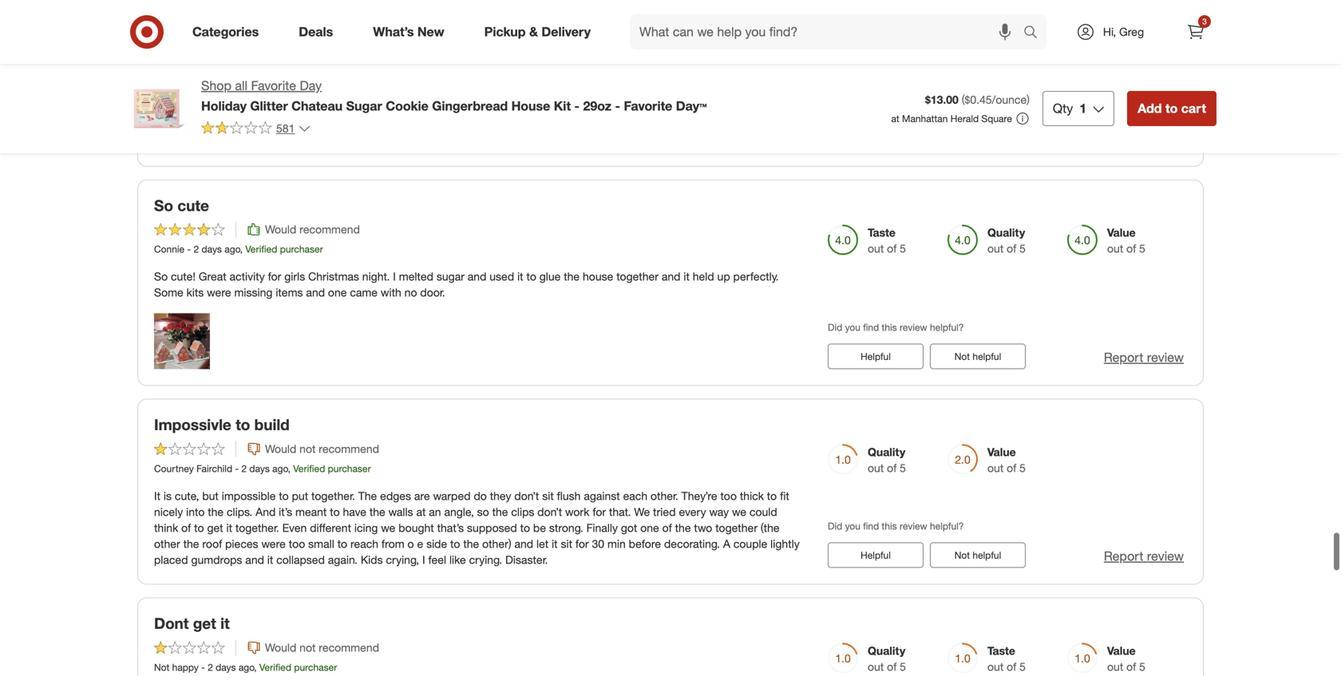 Task type: locate. For each thing, give the bounding box(es) containing it.
even
[[282, 521, 307, 535]]

ago right happy
[[239, 661, 254, 673]]

0 vertical spatial recommend
[[300, 222, 360, 236]]

up
[[717, 270, 730, 284]]

1 would not recommend from the top
[[265, 442, 379, 456]]

2 horizontal spatial for
[[593, 505, 606, 519]]

helpful for impossivle to build
[[861, 549, 891, 561]]

2 right happy
[[208, 661, 213, 673]]

days up impossible
[[249, 463, 270, 475]]

2 find from the top
[[863, 321, 879, 333]]

- right the fairchild
[[235, 463, 239, 475]]

0 horizontal spatial ,
[[240, 243, 243, 255]]

, for build
[[288, 463, 291, 475]]

helpful for impossivle to build
[[973, 549, 1001, 561]]

2 horizontal spatial ,
[[288, 463, 291, 475]]

clips.
[[227, 505, 252, 519]]

review
[[900, 102, 927, 114], [900, 321, 927, 333], [1147, 350, 1184, 365], [900, 520, 927, 532], [1147, 549, 1184, 564]]

1 horizontal spatial i
[[422, 553, 425, 567]]

favorite up glitter
[[251, 78, 296, 93]]

roof
[[202, 537, 222, 551]]

purchaser
[[280, 243, 323, 255], [328, 463, 371, 475], [294, 661, 337, 673]]

i left feel
[[422, 553, 425, 567]]

1 vertical spatial would not recommend
[[265, 641, 379, 655]]

one up before at the left bottom of page
[[640, 521, 659, 535]]

- right kit
[[574, 98, 580, 114]]

ago
[[225, 243, 240, 255], [272, 463, 288, 475], [239, 661, 254, 673]]

2 helpful button from the top
[[828, 543, 924, 568]]

helpful? for impossivle to build
[[930, 520, 964, 532]]

deals
[[299, 24, 333, 40]]

1 vertical spatial purchaser
[[328, 463, 371, 475]]

not helpful for so cute
[[955, 351, 1001, 363]]

to inside add to cart button
[[1166, 101, 1178, 116]]

were down even
[[261, 537, 286, 551]]

1 vertical spatial find
[[863, 321, 879, 333]]

so inside 'so cute! great activity for girls christmas night. i melted sugar and used it to glue the house together and it held up perfectly. some kits were missing items and one came with no door.'
[[154, 270, 168, 284]]

1 so from the top
[[154, 196, 173, 215]]

1 did from the top
[[828, 102, 842, 114]]

0 horizontal spatial together.
[[235, 521, 279, 535]]

0 vertical spatial helpful
[[861, 351, 891, 363]]

0 vertical spatial together
[[616, 270, 659, 284]]

2 vertical spatial recommend
[[319, 641, 379, 655]]

2 did from the top
[[828, 321, 842, 333]]

report review
[[1104, 350, 1184, 365], [1104, 549, 1184, 564]]

all
[[235, 78, 248, 93]]

too down even
[[289, 537, 305, 551]]

to up it's
[[279, 489, 289, 503]]

29oz
[[583, 98, 612, 114]]

it
[[517, 270, 523, 284], [684, 270, 690, 284], [226, 521, 232, 535], [552, 537, 558, 551], [267, 553, 273, 567], [220, 614, 230, 633]]

kit
[[554, 98, 571, 114]]

0 vertical spatial you
[[845, 102, 861, 114]]

2 vertical spatial days
[[216, 661, 236, 673]]

3 this from the top
[[882, 520, 897, 532]]

were
[[207, 286, 231, 300], [261, 537, 286, 551]]

2 vertical spatial would
[[265, 641, 296, 655]]

1 report from the top
[[1104, 350, 1144, 365]]

2 right connie
[[194, 243, 199, 255]]

to down into on the left
[[194, 521, 204, 535]]

1 report review from the top
[[1104, 350, 1184, 365]]

1 not from the top
[[300, 442, 316, 456]]

$0.45
[[965, 93, 992, 107]]

0 vertical spatial taste out of 5
[[868, 226, 906, 256]]

finally
[[587, 521, 618, 535]]

2 vertical spatial quality out of 5
[[868, 644, 906, 674]]

don't up the be
[[538, 505, 562, 519]]

2 vertical spatial find
[[863, 520, 879, 532]]

got
[[621, 521, 637, 535]]

get right dont
[[193, 614, 216, 633]]

get inside it is cute, but impossible to put together. the edges are warped do they don't sit flush against each other. they're too thick to fit nicely into the clips. and it's meant to have the walls at an angle, so the clips don't work for that. we tried every way we could think of to get it together. even different icing we bought that's supposed to be strong. finally got one of the two together (the other the roof pieces were too small to reach from o e side to the other) and let it sit for 30 min before decorating. a couple lightly placed gumdrops and it collapsed again. kids crying, i feel like crying. disaster.
[[207, 521, 223, 535]]

dont
[[154, 614, 189, 633]]

image of holiday glitter chateau sugar cookie gingerbread house kit - 29oz - favorite day™ image
[[125, 77, 188, 141]]

0 vertical spatial report review button
[[1104, 349, 1184, 367]]

with
[[381, 286, 401, 300]]

1 did you find this review helpful? from the top
[[828, 102, 964, 114]]

value
[[1107, 226, 1136, 240], [988, 445, 1016, 459], [1107, 644, 1136, 658]]

3 would from the top
[[265, 641, 296, 655]]

581
[[276, 121, 295, 135]]

0 horizontal spatial for
[[268, 270, 281, 284]]

1 vertical spatial helpful
[[861, 549, 891, 561]]

2 vertical spatial for
[[576, 537, 589, 551]]

2 vertical spatial value out of 5
[[1107, 644, 1146, 674]]

, for it
[[254, 661, 257, 673]]

1 vertical spatial report review button
[[1104, 547, 1184, 566]]

1 horizontal spatial sit
[[561, 537, 572, 551]]

0 vertical spatial too
[[720, 489, 737, 503]]

did you find this review helpful? for so cute
[[828, 321, 964, 333]]

2 vertical spatial value
[[1107, 644, 1136, 658]]

it right used
[[517, 270, 523, 284]]

1 vertical spatial report
[[1104, 549, 1144, 564]]

bought
[[399, 521, 434, 535]]

were inside it is cute, but impossible to put together. the edges are warped do they don't sit flush against each other. they're too thick to fit nicely into the clips. and it's meant to have the walls at an angle, so the clips don't work for that. we tried every way we could think of to get it together. even different icing we bought that's supposed to be strong. finally got one of the two together (the other the roof pieces were too small to reach from o e side to the other) and let it sit for 30 min before decorating. a couple lightly placed gumdrops and it collapsed again. kids crying, i feel like crying. disaster.
[[261, 537, 286, 551]]

for down against
[[593, 505, 606, 519]]

2 not helpful button from the top
[[930, 543, 1026, 568]]

1 vertical spatial ,
[[288, 463, 291, 475]]

value out of 5 for taste
[[1107, 644, 1146, 674]]

not for impossivle to build
[[300, 442, 316, 456]]

3 you from the top
[[845, 520, 861, 532]]

not for impossivle to build
[[955, 549, 970, 561]]

1 vertical spatial days
[[249, 463, 270, 475]]

3 did from the top
[[828, 520, 842, 532]]

2 not from the top
[[300, 641, 316, 655]]

quality out of 5 for taste
[[868, 644, 906, 674]]

search button
[[1016, 14, 1055, 53]]

0 vertical spatial get
[[207, 521, 223, 535]]

to left build
[[236, 416, 250, 434]]

1 helpful from the top
[[973, 351, 1001, 363]]

it right let
[[552, 537, 558, 551]]

1 vertical spatial at
[[416, 505, 426, 519]]

helpful? for so cute
[[930, 321, 964, 333]]

at left an
[[416, 505, 426, 519]]

ago up impossible
[[272, 463, 288, 475]]

1 horizontal spatial together.
[[311, 489, 355, 503]]

the down the
[[369, 505, 385, 519]]

helpful
[[973, 351, 1001, 363], [973, 549, 1001, 561]]

don't up clips
[[514, 489, 539, 503]]

0 vertical spatial find
[[863, 102, 879, 114]]

ago up activity
[[225, 243, 240, 255]]

would for impossivle to build
[[265, 442, 296, 456]]

it left collapsed
[[267, 553, 273, 567]]

0 vertical spatial helpful button
[[828, 344, 924, 369]]

together right house
[[616, 270, 659, 284]]

sit left 'flush'
[[542, 489, 554, 503]]

be
[[533, 521, 546, 535]]

2 report review button from the top
[[1104, 547, 1184, 566]]

this for so cute
[[882, 321, 897, 333]]

other.
[[651, 489, 678, 503]]

1 vertical spatial report review
[[1104, 549, 1184, 564]]

1 horizontal spatial for
[[576, 537, 589, 551]]

guest review image 1 of 1, zoom in image
[[154, 314, 210, 369]]

add
[[1138, 101, 1162, 116]]

for left the '30'
[[576, 537, 589, 551]]

together. up the have
[[311, 489, 355, 503]]

1 horizontal spatial one
[[640, 521, 659, 535]]

would not recommend up not happy - 2 days ago , verified purchaser
[[265, 641, 379, 655]]

2 for dont get it
[[208, 661, 213, 673]]

1 report review button from the top
[[1104, 349, 1184, 367]]

0 horizontal spatial i
[[393, 270, 396, 284]]

would for so cute
[[265, 222, 296, 236]]

1 vertical spatial favorite
[[624, 98, 672, 114]]

the inside 'so cute! great activity for girls christmas night. i melted sugar and used it to glue the house together and it held up perfectly. some kits were missing items and one came with no door.'
[[564, 270, 580, 284]]

2 not helpful from the top
[[955, 549, 1001, 561]]

2 so from the top
[[154, 270, 168, 284]]

one
[[328, 286, 347, 300], [640, 521, 659, 535]]

one down christmas
[[328, 286, 347, 300]]

too up way
[[720, 489, 737, 503]]

together inside it is cute, but impossible to put together. the edges are warped do they don't sit flush against each other. they're too thick to fit nicely into the clips. and it's meant to have the walls at an angle, so the clips don't work for that. we tried every way we could think of to get it together. even different icing we bought that's supposed to be strong. finally got one of the two together (the other the roof pieces were too small to reach from o e side to the other) and let it sit for 30 min before decorating. a couple lightly placed gumdrops and it collapsed again. kids crying, i feel like crying. disaster.
[[715, 521, 758, 535]]

&
[[529, 24, 538, 40]]

not for so cute
[[955, 351, 970, 363]]

supposed
[[467, 521, 517, 535]]

2 vertical spatial ,
[[254, 661, 257, 673]]

pickup & delivery link
[[471, 14, 611, 49]]

not
[[955, 351, 970, 363], [955, 549, 970, 561], [154, 661, 170, 673]]

0 vertical spatial not
[[955, 351, 970, 363]]

0 horizontal spatial 2
[[194, 243, 199, 255]]

0 vertical spatial report review
[[1104, 350, 1184, 365]]

would not recommend for dont get it
[[265, 641, 379, 655]]

0 vertical spatial not
[[300, 442, 316, 456]]

2 report review from the top
[[1104, 549, 1184, 564]]

days right happy
[[216, 661, 236, 673]]

1 would from the top
[[265, 222, 296, 236]]

1 horizontal spatial at
[[891, 113, 900, 125]]

0 vertical spatial quality
[[988, 226, 1025, 240]]

shop all favorite day holiday glitter chateau sugar cookie gingerbread house kit - 29oz - favorite day™
[[201, 78, 707, 114]]

were inside 'so cute! great activity for girls christmas night. i melted sugar and used it to glue the house together and it held up perfectly. some kits were missing items and one came with no door.'
[[207, 286, 231, 300]]

3 helpful? from the top
[[930, 520, 964, 532]]

, up activity
[[240, 243, 243, 255]]

2 did you find this review helpful? from the top
[[828, 321, 964, 333]]

courtney
[[154, 463, 194, 475]]

so up some
[[154, 270, 168, 284]]

to right "add"
[[1166, 101, 1178, 116]]

2 up impossible
[[241, 463, 247, 475]]

1 vertical spatial taste
[[988, 644, 1015, 658]]

0 vertical spatial helpful
[[973, 351, 1001, 363]]

2 this from the top
[[882, 321, 897, 333]]

1 horizontal spatial taste out of 5
[[988, 644, 1026, 674]]

1 not helpful button from the top
[[930, 344, 1026, 369]]

other
[[154, 537, 180, 551]]

girls
[[284, 270, 305, 284]]

to left glue
[[527, 270, 536, 284]]

they're
[[682, 489, 717, 503]]

i up with
[[393, 270, 396, 284]]

meant
[[295, 505, 327, 519]]

so cute
[[154, 196, 209, 215]]

0 vertical spatial would not recommend
[[265, 442, 379, 456]]

3 did you find this review helpful? from the top
[[828, 520, 964, 532]]

0 vertical spatial would
[[265, 222, 296, 236]]

did you find this review helpful?
[[828, 102, 964, 114], [828, 321, 964, 333], [828, 520, 964, 532]]

1 vertical spatial quality out of 5
[[868, 445, 906, 475]]

value out of 5
[[1107, 226, 1146, 256], [988, 445, 1026, 475], [1107, 644, 1146, 674]]

value for quality out of 5
[[1107, 226, 1136, 240]]

and left held on the right
[[662, 270, 681, 284]]

out
[[868, 242, 884, 256], [988, 242, 1004, 256], [1107, 242, 1123, 256], [868, 461, 884, 475], [988, 461, 1004, 475], [868, 660, 884, 674], [988, 660, 1004, 674], [1107, 660, 1123, 674]]

0 vertical spatial we
[[732, 505, 747, 519]]

1 vertical spatial not helpful
[[955, 549, 1001, 561]]

gumdrops
[[191, 553, 242, 567]]

would for dont get it
[[265, 641, 296, 655]]

1 vertical spatial so
[[154, 270, 168, 284]]

and up disaster.
[[515, 537, 533, 551]]

report review for impossivle to build
[[1104, 549, 1184, 564]]

get up "roof"
[[207, 521, 223, 535]]

0 vertical spatial did
[[828, 102, 842, 114]]

together. down and
[[235, 521, 279, 535]]

nicely
[[154, 505, 183, 519]]

1 vertical spatial did
[[828, 321, 842, 333]]

1 vertical spatial sit
[[561, 537, 572, 551]]

1 find from the top
[[863, 102, 879, 114]]

2
[[194, 243, 199, 255], [241, 463, 247, 475], [208, 661, 213, 673]]

we
[[732, 505, 747, 519], [381, 521, 395, 535]]

qty 1
[[1053, 101, 1087, 116]]

impossivle to build
[[154, 416, 290, 434]]

$13.00
[[925, 93, 959, 107]]

0 vertical spatial were
[[207, 286, 231, 300]]

disaster.
[[505, 553, 548, 567]]

0 horizontal spatial were
[[207, 286, 231, 300]]

categories
[[192, 24, 259, 40]]

were down great
[[207, 286, 231, 300]]

2 helpful from the top
[[973, 549, 1001, 561]]

clips
[[511, 505, 534, 519]]

you for so cute
[[845, 321, 861, 333]]

we
[[634, 505, 650, 519]]

would up the connie - 2 days ago , verified purchaser
[[265, 222, 296, 236]]

recommend for build
[[319, 442, 379, 456]]

great
[[199, 270, 226, 284]]

1 vertical spatial value
[[988, 445, 1016, 459]]

0 vertical spatial 2
[[194, 243, 199, 255]]

crying.
[[469, 553, 502, 567]]

angle,
[[444, 505, 474, 519]]

2 helpful from the top
[[861, 549, 891, 561]]

, up it's
[[288, 463, 291, 475]]

did
[[828, 102, 842, 114], [828, 321, 842, 333], [828, 520, 842, 532]]

too
[[720, 489, 737, 503], [289, 537, 305, 551]]

2 vertical spatial verified
[[259, 661, 291, 673]]

would down build
[[265, 442, 296, 456]]

1 helpful button from the top
[[828, 344, 924, 369]]

1 horizontal spatial 2
[[208, 661, 213, 673]]

taste
[[868, 226, 896, 240], [988, 644, 1015, 658]]

0 horizontal spatial one
[[328, 286, 347, 300]]

would not recommend
[[265, 442, 379, 456], [265, 641, 379, 655]]

days for get
[[216, 661, 236, 673]]

hi, greg
[[1103, 25, 1144, 39]]

1 vertical spatial quality
[[868, 445, 906, 459]]

kids
[[361, 553, 383, 567]]

would not recommend up put
[[265, 442, 379, 456]]

every
[[679, 505, 706, 519]]

sit down "strong."
[[561, 537, 572, 551]]

don't
[[514, 489, 539, 503], [538, 505, 562, 519]]

(
[[962, 93, 965, 107]]

helpful button for so cute
[[828, 344, 924, 369]]

it left held on the right
[[684, 270, 690, 284]]

and down pieces
[[245, 553, 264, 567]]

for left the girls
[[268, 270, 281, 284]]

1 vertical spatial i
[[422, 553, 425, 567]]

decorating.
[[664, 537, 720, 551]]

2 helpful? from the top
[[930, 321, 964, 333]]

recommend for it
[[319, 641, 379, 655]]

1 vertical spatial this
[[882, 321, 897, 333]]

collapsed
[[276, 553, 325, 567]]

together up a
[[715, 521, 758, 535]]

0 vertical spatial value
[[1107, 226, 1136, 240]]

0 horizontal spatial favorite
[[251, 78, 296, 93]]

0 vertical spatial don't
[[514, 489, 539, 503]]

flush
[[557, 489, 581, 503]]

0 horizontal spatial at
[[416, 505, 426, 519]]

we up from
[[381, 521, 395, 535]]

at left manhattan
[[891, 113, 900, 125]]

0 vertical spatial i
[[393, 270, 396, 284]]

the right glue
[[564, 270, 580, 284]]

2 vertical spatial not
[[154, 661, 170, 673]]

favorite left the day™
[[624, 98, 672, 114]]

0 horizontal spatial sit
[[542, 489, 554, 503]]

to left the be
[[520, 521, 530, 535]]

not up put
[[300, 442, 316, 456]]

2 would from the top
[[265, 442, 296, 456]]

1 helpful from the top
[[861, 351, 891, 363]]

not up not happy - 2 days ago , verified purchaser
[[300, 641, 316, 655]]

to up like
[[450, 537, 460, 551]]

0 horizontal spatial taste out of 5
[[868, 226, 906, 256]]

581 link
[[201, 120, 311, 139]]

value for taste out of 5
[[1107, 644, 1136, 658]]

1 not helpful from the top
[[955, 351, 1001, 363]]

impossible
[[222, 489, 276, 503]]

so left the cute
[[154, 196, 173, 215]]

we right way
[[732, 505, 747, 519]]

0 vertical spatial not helpful
[[955, 351, 1001, 363]]

2 you from the top
[[845, 321, 861, 333]]

1 horizontal spatial were
[[261, 537, 286, 551]]

1 vertical spatial helpful button
[[828, 543, 924, 568]]

0 vertical spatial taste
[[868, 226, 896, 240]]

warped
[[433, 489, 471, 503]]

0 vertical spatial days
[[202, 243, 222, 255]]

0 vertical spatial quality out of 5
[[988, 226, 1026, 256]]

2 would not recommend from the top
[[265, 641, 379, 655]]

2 report from the top
[[1104, 549, 1144, 564]]

2 for impossivle to build
[[241, 463, 247, 475]]

days up great
[[202, 243, 222, 255]]

connie - 2 days ago , verified purchaser
[[154, 243, 323, 255]]

one inside 'so cute! great activity for girls christmas night. i melted sugar and used it to glue the house together and it held up perfectly. some kits were missing items and one came with no door.'
[[328, 286, 347, 300]]

i
[[393, 270, 396, 284], [422, 553, 425, 567]]

0 vertical spatial this
[[882, 102, 897, 114]]

1 vertical spatial you
[[845, 321, 861, 333]]

1 vertical spatial did you find this review helpful?
[[828, 321, 964, 333]]

not helpful button for so cute
[[930, 344, 1026, 369]]

reach
[[350, 537, 378, 551]]

3 find from the top
[[863, 520, 879, 532]]

2 vertical spatial ago
[[239, 661, 254, 673]]

, right happy
[[254, 661, 257, 673]]

would up not happy - 2 days ago , verified purchaser
[[265, 641, 296, 655]]

1 vertical spatial verified
[[293, 463, 325, 475]]

day™
[[676, 98, 707, 114]]

side
[[426, 537, 447, 551]]

an
[[429, 505, 441, 519]]



Task type: vqa. For each thing, say whether or not it's contained in the screenshot.
THE VERIFIED associated with it
yes



Task type: describe. For each thing, give the bounding box(es) containing it.
would not recommend for impossivle to build
[[265, 442, 379, 456]]

to left fit
[[767, 489, 777, 503]]

0 vertical spatial ,
[[240, 243, 243, 255]]

gingerbread
[[432, 98, 508, 114]]

deals link
[[285, 14, 353, 49]]

greg
[[1119, 25, 1144, 39]]

used
[[490, 270, 514, 284]]

happy
[[172, 661, 199, 673]]

ago for it
[[239, 661, 254, 673]]

report review button for impossivle to build
[[1104, 547, 1184, 566]]

did you find this review helpful? for impossivle to build
[[828, 520, 964, 532]]

thick
[[740, 489, 764, 503]]

chateau
[[292, 98, 343, 114]]

What can we help you find? suggestions appear below search field
[[630, 14, 1027, 49]]

pickup
[[484, 24, 526, 40]]

min
[[608, 537, 626, 551]]

qty
[[1053, 101, 1073, 116]]

did for impossivle to build
[[828, 520, 842, 532]]

a
[[723, 537, 730, 551]]

could
[[750, 505, 777, 519]]

door.
[[420, 286, 445, 300]]

are
[[414, 489, 430, 503]]

0 vertical spatial purchaser
[[280, 243, 323, 255]]

0 vertical spatial sit
[[542, 489, 554, 503]]

helpful button for impossivle to build
[[828, 543, 924, 568]]

1 helpful? from the top
[[930, 102, 964, 114]]

fairchild
[[197, 463, 232, 475]]

0 vertical spatial ago
[[225, 243, 240, 255]]

quality out of 5 for value
[[868, 445, 906, 475]]

holiday
[[201, 98, 247, 114]]

together inside 'so cute! great activity for girls christmas night. i melted sugar and used it to glue the house together and it held up perfectly. some kits were missing items and one came with no door.'
[[616, 270, 659, 284]]

purchaser for it
[[294, 661, 337, 673]]

helpful for so cute
[[861, 351, 891, 363]]

sugar
[[437, 270, 465, 284]]

at inside it is cute, but impossible to put together. the edges are warped do they don't sit flush against each other. they're too thick to fit nicely into the clips. and it's meant to have the walls at an angle, so the clips don't work for that. we tried every way we could think of to get it together. even different icing we bought that's supposed to be strong. finally got one of the two together (the other the roof pieces were too small to reach from o e side to the other) and let it sit for 30 min before decorating. a couple lightly placed gumdrops and it collapsed again. kids crying, i feel like crying. disaster.
[[416, 505, 426, 519]]

it
[[154, 489, 161, 503]]

1 horizontal spatial taste
[[988, 644, 1015, 658]]

so
[[477, 505, 489, 519]]

the down they
[[492, 505, 508, 519]]

1 vertical spatial get
[[193, 614, 216, 633]]

the left "roof"
[[183, 537, 199, 551]]

cookie
[[386, 98, 429, 114]]

days for to
[[249, 463, 270, 475]]

what's new link
[[359, 14, 464, 49]]

it down clips.
[[226, 521, 232, 535]]

think
[[154, 521, 178, 535]]

small
[[308, 537, 334, 551]]

categories link
[[179, 14, 279, 49]]

what's
[[373, 24, 414, 40]]

verified for it
[[259, 661, 291, 673]]

to inside 'so cute! great activity for girls christmas night. i melted sugar and used it to glue the house together and it held up perfectly. some kits were missing items and one came with no door.'
[[527, 270, 536, 284]]

square
[[982, 113, 1012, 125]]

like
[[449, 553, 466, 567]]

3 link
[[1178, 14, 1214, 49]]

1 you from the top
[[845, 102, 861, 114]]

house
[[511, 98, 550, 114]]

report review button for so cute
[[1104, 349, 1184, 367]]

this for impossivle to build
[[882, 520, 897, 532]]

herald
[[951, 113, 979, 125]]

build
[[254, 416, 290, 434]]

put
[[292, 489, 308, 503]]

value out of 5 for quality
[[1107, 226, 1146, 256]]

pickup & delivery
[[484, 24, 591, 40]]

0 vertical spatial verified
[[245, 243, 277, 255]]

other)
[[482, 537, 511, 551]]

the up like
[[463, 537, 479, 551]]

- right happy
[[201, 661, 205, 673]]

feel
[[428, 553, 446, 567]]

i inside 'so cute! great activity for girls christmas night. i melted sugar and used it to glue the house together and it held up perfectly. some kits were missing items and one came with no door.'
[[393, 270, 396, 284]]

pieces
[[225, 537, 258, 551]]

o
[[408, 537, 414, 551]]

so for so cute
[[154, 196, 173, 215]]

1 vertical spatial together.
[[235, 521, 279, 535]]

0 horizontal spatial we
[[381, 521, 395, 535]]

you for impossivle to build
[[845, 520, 861, 532]]

items
[[276, 286, 303, 300]]

ago for build
[[272, 463, 288, 475]]

helpful for so cute
[[973, 351, 1001, 363]]

report for so cute
[[1104, 350, 1144, 365]]

guest review image 3 of 3, zoom in image
[[272, 94, 328, 150]]

for inside 'so cute! great activity for girls christmas night. i melted sugar and used it to glue the house together and it held up perfectly. some kits were missing items and one came with no door.'
[[268, 270, 281, 284]]

two
[[694, 521, 712, 535]]

1 horizontal spatial we
[[732, 505, 747, 519]]

not for dont get it
[[300, 641, 316, 655]]

but
[[202, 489, 219, 503]]

edges
[[380, 489, 411, 503]]

one inside it is cute, but impossible to put together. the edges are warped do they don't sit flush against each other. they're too thick to fit nicely into the clips. and it's meant to have the walls at an angle, so the clips don't work for that. we tried every way we could think of to get it together. even different icing we bought that's supposed to be strong. finally got one of the two together (the other the roof pieces were too small to reach from o e side to the other) and let it sit for 30 min before decorating. a couple lightly placed gumdrops and it collapsed again. kids crying, i feel like crying. disaster.
[[640, 521, 659, 535]]

held
[[693, 270, 714, 284]]

1 vertical spatial too
[[289, 537, 305, 551]]

missing
[[234, 286, 273, 300]]

and left used
[[468, 270, 487, 284]]

house
[[583, 270, 613, 284]]

it's
[[279, 505, 292, 519]]

did for so cute
[[828, 321, 842, 333]]

i inside it is cute, but impossible to put together. the edges are warped do they don't sit flush against each other. they're too thick to fit nicely into the clips. and it's meant to have the walls at an angle, so the clips don't work for that. we tried every way we could think of to get it together. even different icing we bought that's supposed to be strong. finally got one of the two together (the other the roof pieces were too small to reach from o e side to the other) and let it sit for 30 min before decorating. a couple lightly placed gumdrops and it collapsed again. kids crying, i feel like crying. disaster.
[[422, 553, 425, 567]]

work
[[565, 505, 590, 519]]

0 vertical spatial favorite
[[251, 78, 296, 93]]

no
[[405, 286, 417, 300]]

it is cute, but impossible to put together. the edges are warped do they don't sit flush against each other. they're too thick to fit nicely into the clips. and it's meant to have the walls at an angle, so the clips don't work for that. we tried every way we could think of to get it together. even different icing we bought that's supposed to be strong. finally got one of the two together (the other the roof pieces were too small to reach from o e side to the other) and let it sit for 30 min before decorating. a couple lightly placed gumdrops and it collapsed again. kids crying, i feel like crying. disaster.
[[154, 489, 800, 567]]

3
[[1203, 16, 1207, 26]]

find for so cute
[[863, 321, 879, 333]]

not helpful button for impossivle to build
[[930, 543, 1026, 568]]

again.
[[328, 553, 358, 567]]

- right connie
[[187, 243, 191, 255]]

courtney fairchild - 2 days ago , verified purchaser
[[154, 463, 371, 475]]

1 vertical spatial don't
[[538, 505, 562, 519]]

cute!
[[171, 270, 196, 284]]

came
[[350, 286, 378, 300]]

the up 'decorating.'
[[675, 521, 691, 535]]

1 vertical spatial value out of 5
[[988, 445, 1026, 475]]

shop
[[201, 78, 231, 93]]

couple
[[734, 537, 767, 551]]

have
[[343, 505, 366, 519]]

the down but
[[208, 505, 224, 519]]

guest review image 2 of 3, zoom in image
[[213, 94, 269, 150]]

1 this from the top
[[882, 102, 897, 114]]

christmas
[[308, 270, 359, 284]]

fit
[[780, 489, 789, 503]]

add to cart
[[1138, 101, 1206, 116]]

30
[[592, 537, 604, 551]]

not happy - 2 days ago , verified purchaser
[[154, 661, 337, 673]]

report review for so cute
[[1104, 350, 1184, 365]]

purchaser for build
[[328, 463, 371, 475]]

dont get it
[[154, 614, 230, 633]]

before
[[629, 537, 661, 551]]

glitter
[[250, 98, 288, 114]]

quality for taste
[[868, 644, 906, 658]]

so cute! great activity for girls christmas night. i melted sugar and used it to glue the house together and it held up perfectly. some kits were missing items and one came with no door.
[[154, 270, 779, 300]]

and down christmas
[[306, 286, 325, 300]]

so for so cute! great activity for girls christmas night. i melted sugar and used it to glue the house together and it held up perfectly. some kits were missing items and one came with no door.
[[154, 270, 168, 284]]

different
[[310, 521, 351, 535]]

it up not happy - 2 days ago , verified purchaser
[[220, 614, 230, 633]]

not helpful for impossivle to build
[[955, 549, 1001, 561]]

- right 29oz
[[615, 98, 620, 114]]

activity
[[230, 270, 265, 284]]

)
[[1027, 93, 1030, 107]]

at manhattan herald square
[[891, 113, 1012, 125]]

0 horizontal spatial taste
[[868, 226, 896, 240]]

to up different
[[330, 505, 340, 519]]

icing
[[354, 521, 378, 535]]

kits
[[187, 286, 204, 300]]

is
[[164, 489, 172, 503]]

into
[[186, 505, 205, 519]]

verified for build
[[293, 463, 325, 475]]

way
[[709, 505, 729, 519]]

impossivle
[[154, 416, 231, 434]]

guest review image 1 of 3, zoom in image
[[154, 94, 210, 150]]

1 horizontal spatial too
[[720, 489, 737, 503]]

report for impossivle to build
[[1104, 549, 1144, 564]]

manhattan
[[902, 113, 948, 125]]

to up again.
[[337, 537, 347, 551]]

find for impossivle to build
[[863, 520, 879, 532]]

placed
[[154, 553, 188, 567]]

1 horizontal spatial favorite
[[624, 98, 672, 114]]

quality for value
[[868, 445, 906, 459]]

do
[[474, 489, 487, 503]]

would recommend
[[265, 222, 360, 236]]

walls
[[388, 505, 413, 519]]

cute
[[177, 196, 209, 215]]

lightly
[[771, 537, 800, 551]]



